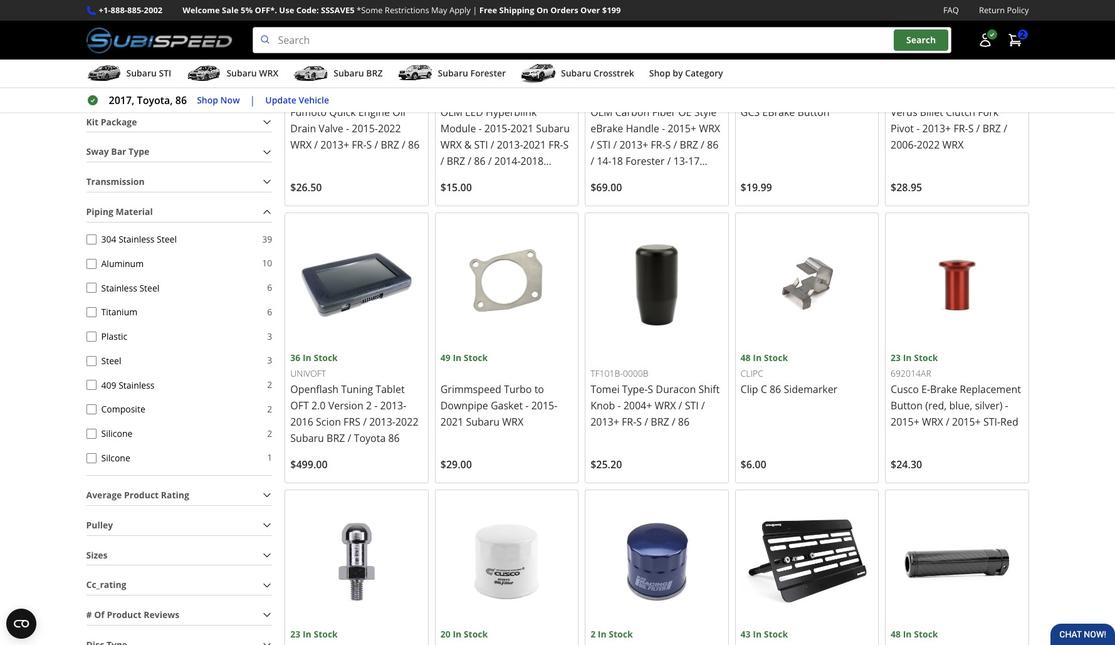 Task type: locate. For each thing, give the bounding box(es) containing it.
olm for olm carbon fiber oe style ebrake handle - 2015+ wrx / sti / 2013+ fr-s / brz / 86 / 14-18 forester / 13-17 crosstrek
[[591, 106, 613, 119]]

2013+
[[923, 122, 952, 136], [321, 138, 349, 152], [620, 138, 649, 152], [591, 415, 620, 429]]

2013+ down knob
[[591, 415, 620, 429]]

2 vertical spatial 2021
[[441, 415, 464, 429]]

2016 down oft
[[291, 415, 314, 429]]

0 horizontal spatial 48
[[741, 352, 751, 364]]

in for 49 in stock
[[453, 352, 462, 364]]

fr- inside tomei type-s duracon shift knob - 2004+ wrx / sti / 2013+ fr-s / brz / 86
[[622, 415, 637, 429]]

product left rating
[[124, 489, 159, 501]]

pulley
[[86, 519, 113, 531]]

in for 36 in stock
[[453, 75, 462, 87]]

transmission button
[[86, 172, 272, 192]]

0 horizontal spatial 2016
[[291, 415, 314, 429]]

86 inside the olm carbon fiber oe style ebrake handle - 2015+ wrx / sti / 2013+ fr-s / brz / 86 / 14-18 forester / 13-17 crosstrek
[[707, 138, 719, 152]]

material
[[116, 206, 153, 217]]

in
[[303, 75, 312, 87], [453, 75, 462, 87], [603, 75, 612, 87], [753, 75, 762, 87], [899, 75, 907, 87], [303, 352, 312, 364], [453, 352, 462, 364], [753, 352, 762, 364], [904, 352, 912, 364], [303, 629, 312, 640], [453, 629, 462, 640], [598, 629, 607, 640], [753, 629, 762, 640], [904, 629, 912, 640]]

sti up toyota,
[[159, 67, 171, 79]]

2022 down oil
[[378, 122, 401, 136]]

0000b
[[623, 368, 649, 379]]

1 vertical spatial 2016
[[291, 415, 314, 429]]

2021 up 2018
[[523, 138, 546, 152]]

2 vertical spatial 2022
[[396, 415, 419, 429]]

86 right c
[[770, 382, 782, 396]]

cusco
[[891, 382, 919, 396]]

wrx down style
[[699, 122, 721, 136]]

subaru up 2017, toyota, 86
[[126, 67, 157, 79]]

clip c 86 sidemarker image
[[741, 218, 874, 351]]

2 3 from the top
[[267, 354, 272, 366]]

return policy link
[[980, 4, 1029, 17]]

in for 30 in stock
[[603, 75, 612, 87]]

brz inside tomei type-s duracon shift knob - 2004+ wrx / sti / 2013+ fr-s / brz / 86
[[651, 415, 670, 429]]

stock for 23 in stock
[[314, 629, 338, 640]]

1 vertical spatial 23
[[291, 629, 301, 640]]

now
[[221, 94, 240, 106]]

1 horizontal spatial |
[[473, 4, 477, 16]]

wrx inside tomei type-s duracon shift knob - 2004+ wrx / sti / 2013+ fr-s / brz / 86
[[655, 399, 676, 413]]

grimmspeed turbo to downpipe gasket - 2015-2021 subaru wrx image
[[441, 218, 573, 351]]

48 for 48 in stock
[[891, 629, 901, 640]]

product right of
[[107, 609, 141, 621]]

stock for 30 in stock
[[614, 75, 638, 87]]

2022 down billet
[[917, 138, 940, 152]]

1 horizontal spatial olm
[[591, 106, 613, 119]]

sti-
[[984, 415, 1001, 429]]

2013- up toyota
[[370, 415, 396, 429]]

in inside 36 in stock univoft openflash tuning tablet oft 2.0 version 2 - 2013- 2016 scion frs / 2013-2022 subaru brz / toyota 86
[[303, 352, 312, 364]]

# of product reviews button
[[86, 606, 272, 625]]

304 stainless steel
[[101, 233, 177, 245]]

6 for titanium
[[267, 306, 272, 318]]

- down led in the top left of the page
[[479, 122, 482, 136]]

stock inside 36 in stock univoft openflash tuning tablet oft 2.0 version 2 - 2013- 2016 scion frs / 2013-2022 subaru brz / toyota 86
[[314, 352, 338, 364]]

forester right the 18
[[626, 154, 665, 168]]

2
[[1021, 28, 1026, 40], [267, 379, 272, 391], [366, 399, 372, 413], [267, 403, 272, 415], [267, 427, 272, 439], [591, 629, 596, 640]]

2 inside 36 in stock univoft openflash tuning tablet oft 2.0 version 2 - 2013- 2016 scion frs / 2013-2022 subaru brz / toyota 86
[[366, 399, 372, 413]]

- down turbo
[[526, 399, 529, 413]]

forester inside olm led hyperblink module - 2015-2021 subaru wrx & sti / 2013-2021 fr-s / brz / 86 / 2014-2018 forester / 2013-2017 crosstrek / 2012-2016 impreza / 2010-2014 outback
[[441, 171, 480, 185]]

subaru forester button
[[398, 62, 506, 87]]

button inside 23 in stock 692014ar cusco e-brake replacement button (red, blue, silver) - 2015+ wrx / 2015+ sti-red
[[891, 399, 923, 413]]

23 in stock
[[291, 629, 338, 640]]

48 for 48 in stock clipc clip c 86 sidemarker
[[741, 352, 751, 364]]

0 vertical spatial shop
[[650, 67, 671, 79]]

86 inside 48 in stock clipc clip c 86 sidemarker
[[770, 382, 782, 396]]

stainless
[[119, 233, 155, 245], [101, 282, 137, 294], [119, 379, 155, 391]]

sti up 14-
[[597, 138, 611, 152]]

brz down fork
[[983, 122, 1002, 136]]

faq link
[[944, 4, 960, 17]]

crosstrek inside the olm carbon fiber oe style ebrake handle - 2015+ wrx / sti / 2013+ fr-s / brz / 86 / 14-18 forester / 13-17 crosstrek
[[591, 171, 635, 185]]

search input field
[[252, 27, 952, 53]]

2 vertical spatial forester
[[441, 171, 480, 185]]

1 vertical spatial button
[[891, 399, 923, 413]]

subaru right "a subaru brz thumbnail image"
[[334, 67, 364, 79]]

stock for 48 in stock clipc clip c 86 sidemarker
[[764, 352, 788, 364]]

10 up quick
[[330, 91, 340, 103]]

2013+ down handle
[[620, 138, 649, 152]]

1 3 from the top
[[267, 330, 272, 342]]

brz up engine at the left top
[[366, 67, 383, 79]]

| left free
[[473, 4, 477, 16]]

0 horizontal spatial 2015-
[[352, 122, 378, 136]]

button down cusco
[[891, 399, 923, 413]]

2 horizontal spatial 2015-
[[532, 399, 558, 413]]

2016
[[520, 187, 543, 201], [291, 415, 314, 429]]

2017,
[[109, 94, 134, 107]]

wrx left 35
[[259, 67, 279, 79]]

1 horizontal spatial 36
[[441, 75, 451, 87]]

86 left 2014-
[[474, 154, 486, 168]]

steel
[[157, 233, 177, 245], [140, 282, 160, 294], [101, 355, 121, 367]]

wrx down (red,
[[922, 415, 944, 429]]

olm signature series ebrake handle (black carbon w/ black) - 2015-2021 subaru wrx / sti / 2013-2021 scion fr-s / subaru brz / toyota 86 / 2014-2018 forester / 2013-2017 crosstrek image
[[891, 495, 1024, 628]]

fr- inside olm led hyperblink module - 2015-2021 subaru wrx & sti / 2013-2021 fr-s / brz / 86 / 2014-2018 forester / 2013-2017 crosstrek / 2012-2016 impreza / 2010-2014 outback
[[549, 138, 564, 152]]

steel down the piping material dropdown button
[[157, 233, 177, 245]]

shop left 'now' in the left of the page
[[197, 94, 218, 106]]

stainless right the 304
[[119, 233, 155, 245]]

subaru inside 'dropdown button'
[[126, 67, 157, 79]]

304 Stainless Steel button
[[86, 234, 96, 245]]

forester up the impreza
[[441, 171, 480, 185]]

type-
[[623, 382, 648, 396]]

2013+ down billet
[[923, 122, 952, 136]]

2015- inside 35 in stock f108s-lc-10 fumoto quick engine oil drain valve - 2015-2022 wrx / 2013+ fr-s / brz / 86
[[352, 122, 378, 136]]

subaru wrx button
[[186, 62, 279, 87]]

in for 14 in stock
[[753, 75, 762, 87]]

steel down the "aluminum"
[[140, 282, 160, 294]]

2021 down hyperblink
[[511, 122, 534, 136]]

1 horizontal spatial 48
[[891, 629, 901, 640]]

1 horizontal spatial shop
[[650, 67, 671, 79]]

86 right toyota
[[388, 431, 400, 445]]

2013+ inside 'verus billet clutch fork pivot - 2013+ fr-s / brz / 2006-2022 wrx'
[[923, 122, 952, 136]]

1 vertical spatial 48
[[891, 629, 901, 640]]

brz inside 'verus billet clutch fork pivot - 2013+ fr-s / brz / 2006-2022 wrx'
[[983, 122, 1002, 136]]

1 vertical spatial steel
[[140, 282, 160, 294]]

stainless steel
[[101, 282, 160, 294]]

1 6 from the top
[[267, 282, 272, 294]]

in inside 48 in stock clipc clip c 86 sidemarker
[[753, 352, 762, 364]]

Stainless Steel button
[[86, 283, 96, 293]]

86 down duracon
[[678, 415, 690, 429]]

in for 35 in stock f108s-lc-10 fumoto quick engine oil drain valve - 2015-2022 wrx / 2013+ fr-s / brz / 86
[[303, 75, 312, 87]]

2013- up 2012-
[[489, 171, 515, 185]]

verus
[[891, 106, 918, 119]]

$24.30
[[891, 458, 923, 471]]

composite
[[101, 403, 145, 415]]

2 in stock
[[591, 629, 633, 640]]

1 vertical spatial 6
[[267, 306, 272, 318]]

openflash
[[291, 382, 339, 396]]

subaru forester
[[438, 67, 506, 79]]

10 inside 35 in stock f108s-lc-10 fumoto quick engine oil drain valve - 2015-2022 wrx / 2013+ fr-s / brz / 86
[[330, 91, 340, 103]]

- right the pivot
[[917, 122, 920, 136]]

2015- down to
[[532, 399, 558, 413]]

2015+ down cusco
[[891, 415, 920, 429]]

olm inside the olm carbon fiber oe style ebrake handle - 2015+ wrx / sti / 2013+ fr-s / brz / 86 / 14-18 forester / 13-17 crosstrek
[[591, 106, 613, 119]]

fork
[[979, 106, 999, 119]]

olm up ebrake
[[591, 106, 613, 119]]

14-
[[597, 154, 612, 168]]

open widget image
[[6, 609, 36, 639]]

subaru right a subaru forester thumbnail image
[[438, 67, 468, 79]]

23
[[891, 352, 901, 364], [291, 629, 301, 640]]

cc_rating
[[86, 579, 126, 591]]

2002
[[144, 4, 163, 16]]

tablet
[[376, 382, 405, 396]]

13-
[[674, 154, 689, 168]]

s inside 'verus billet clutch fork pivot - 2013+ fr-s / brz / 2006-2022 wrx'
[[969, 122, 974, 136]]

tomei type-s duracon shift knob - 2004+ wrx / sti / 2013+ fr-s / brz / 86 image
[[591, 218, 723, 351]]

2022
[[378, 122, 401, 136], [917, 138, 940, 152], [396, 415, 419, 429]]

1 vertical spatial 2022
[[917, 138, 940, 152]]

in for 2 in stock
[[598, 629, 607, 640]]

1 vertical spatial forester
[[626, 154, 665, 168]]

brz down 2004+
[[651, 415, 670, 429]]

wrx inside grimmspeed turbo to downpipe gasket - 2015- 2021 subaru wrx
[[503, 415, 524, 429]]

2015- down engine at the left top
[[352, 122, 378, 136]]

Composite button
[[86, 405, 96, 415]]

10 down 39
[[262, 257, 272, 269]]

stock inside 35 in stock f108s-lc-10 fumoto quick engine oil drain valve - 2015-2022 wrx / 2013+ fr-s / brz / 86
[[314, 75, 338, 87]]

subaru brz
[[334, 67, 383, 79]]

885-
[[127, 4, 144, 16]]

0 vertical spatial 36
[[441, 75, 451, 87]]

brz inside 36 in stock univoft openflash tuning tablet oft 2.0 version 2 - 2013- 2016 scion frs / 2013-2022 subaru brz / toyota 86
[[327, 431, 345, 445]]

86 inside 35 in stock f108s-lc-10 fumoto quick engine oil drain valve - 2015-2022 wrx / 2013+ fr-s / brz / 86
[[408, 138, 420, 152]]

$15.00
[[441, 181, 472, 195]]

| right 'now' in the left of the page
[[250, 94, 255, 107]]

olm for olm led hyperblink module - 2015-2021 subaru wrx & sti / 2013-2021 fr-s / brz / 86 / 2014-2018 forester / 2013-2017 crosstrek / 2012-2016 impreza / 2010-2014 outback
[[441, 106, 463, 119]]

86 down style
[[707, 138, 719, 152]]

0 vertical spatial 2022
[[378, 122, 401, 136]]

downpipe
[[441, 399, 488, 413]]

36 right a subaru forester thumbnail image
[[441, 75, 451, 87]]

s inside the olm carbon fiber oe style ebrake handle - 2015+ wrx / sti / 2013+ fr-s / brz / 86 / 14-18 forester / 13-17 crosstrek
[[666, 138, 671, 152]]

1 vertical spatial crosstrek
[[591, 171, 635, 185]]

subaru up $499.00
[[291, 431, 324, 445]]

0 horizontal spatial button
[[798, 106, 830, 119]]

0 horizontal spatial 10
[[262, 257, 272, 269]]

- down fiber
[[662, 122, 665, 136]]

36 up the univoft
[[291, 352, 301, 364]]

subaru down downpipe
[[466, 415, 500, 429]]

2022 inside 35 in stock f108s-lc-10 fumoto quick engine oil drain valve - 2015-2022 wrx / 2013+ fr-s / brz / 86
[[378, 122, 401, 136]]

sti
[[159, 67, 171, 79], [474, 138, 488, 152], [597, 138, 611, 152], [685, 399, 699, 413]]

sti inside olm led hyperblink module - 2015-2021 subaru wrx & sti / 2013-2021 fr-s / brz / 86 / 2014-2018 forester / 2013-2017 crosstrek / 2012-2016 impreza / 2010-2014 outback
[[474, 138, 488, 152]]

wrx inside subaru wrx dropdown button
[[259, 67, 279, 79]]

subispeed logo image
[[86, 27, 232, 53]]

0 vertical spatial crosstrek
[[594, 67, 635, 79]]

0 vertical spatial 2021
[[511, 122, 534, 136]]

2015+
[[668, 122, 697, 136], [891, 415, 920, 429], [953, 415, 981, 429]]

86 inside 36 in stock univoft openflash tuning tablet oft 2.0 version 2 - 2013- 2016 scion frs / 2013-2022 subaru brz / toyota 86
[[388, 431, 400, 445]]

48
[[741, 352, 751, 364], [891, 629, 901, 640]]

- up the red
[[1006, 399, 1009, 413]]

2016 down 2017
[[520, 187, 543, 201]]

in for 43 in stock
[[753, 629, 762, 640]]

crosstrek up the impreza
[[441, 187, 485, 201]]

0 vertical spatial 3
[[267, 330, 272, 342]]

in for 36 in stock univoft openflash tuning tablet oft 2.0 version 2 - 2013- 2016 scion frs / 2013-2022 subaru brz / toyota 86
[[303, 352, 312, 364]]

2 vertical spatial stainless
[[119, 379, 155, 391]]

1 horizontal spatial 23
[[891, 352, 901, 364]]

stock for 43 in stock
[[764, 629, 788, 640]]

stock for 14 in stock
[[764, 75, 788, 87]]

- down tablet
[[375, 399, 378, 413]]

1 horizontal spatial 2016
[[520, 187, 543, 201]]

35 in stock f108s-lc-10 fumoto quick engine oil drain valve - 2015-2022 wrx / 2013+ fr-s / brz / 86
[[291, 75, 420, 152]]

86 left &
[[408, 138, 420, 152]]

0 vertical spatial 23
[[891, 352, 901, 364]]

crosstrek for olm led hyperblink module - 2015-2021 subaru wrx & sti / 2013-2021 fr-s / brz / 86 / 2014-2018 forester / 2013-2017 crosstrek / 2012-2016 impreza / 2010-2014 outback
[[441, 187, 485, 201]]

subaru right a subaru crosstrek thumbnail image
[[561, 67, 592, 79]]

wrx inside olm led hyperblink module - 2015-2021 subaru wrx & sti / 2013-2021 fr-s / brz / 86 / 2014-2018 forester / 2013-2017 crosstrek / 2012-2016 impreza / 2010-2014 outback
[[441, 138, 462, 152]]

0 horizontal spatial 23
[[291, 629, 301, 640]]

turbo
[[504, 382, 532, 396]]

36 inside 36 in stock univoft openflash tuning tablet oft 2.0 version 2 - 2013- 2016 scion frs / 2013-2022 subaru brz / toyota 86
[[291, 352, 301, 364]]

wrx down drain
[[291, 138, 312, 152]]

shop by category button
[[650, 62, 723, 87]]

crosstrek
[[594, 67, 635, 79], [591, 171, 635, 185], [441, 187, 485, 201]]

1 olm from the left
[[441, 106, 463, 119]]

silcone
[[101, 452, 130, 464]]

s inside 35 in stock f108s-lc-10 fumoto quick engine oil drain valve - 2015-2022 wrx / 2013+ fr-s / brz / 86
[[367, 138, 372, 152]]

brz inside 35 in stock f108s-lc-10 fumoto quick engine oil drain valve - 2015-2022 wrx / 2013+ fr-s / brz / 86
[[381, 138, 399, 152]]

brz up 17
[[680, 138, 699, 152]]

stock inside 48 in stock clipc clip c 86 sidemarker
[[764, 352, 788, 364]]

1 horizontal spatial button
[[891, 399, 923, 413]]

2015- inside grimmspeed turbo to downpipe gasket - 2015- 2021 subaru wrx
[[532, 399, 558, 413]]

sti inside 'dropdown button'
[[159, 67, 171, 79]]

0 horizontal spatial 36
[[291, 352, 301, 364]]

0 vertical spatial 48
[[741, 352, 751, 364]]

s inside olm led hyperblink module - 2015-2021 subaru wrx & sti / 2013-2021 fr-s / brz / 86 / 2014-2018 forester / 2013-2017 crosstrek / 2012-2016 impreza / 2010-2014 outback
[[564, 138, 569, 152]]

0 horizontal spatial 2015+
[[668, 122, 697, 136]]

clipc
[[741, 368, 764, 379]]

cusco oil filter - 2015-2022 wrx / sti / 2013+ fr-s / brz / 86 image
[[441, 495, 573, 628]]

2 inside button
[[1021, 28, 1026, 40]]

wrx down duracon
[[655, 399, 676, 413]]

2021 down downpipe
[[441, 415, 464, 429]]

shop
[[650, 67, 671, 79], [197, 94, 218, 106]]

subaru inside 36 in stock univoft openflash tuning tablet oft 2.0 version 2 - 2013- 2016 scion frs / 2013-2022 subaru brz / toyota 86
[[291, 431, 324, 445]]

1 vertical spatial 36
[[291, 352, 301, 364]]

crosstrek inside olm led hyperblink module - 2015-2021 subaru wrx & sti / 2013-2021 fr-s / brz / 86 / 2014-2018 forester / 2013-2017 crosstrek / 2012-2016 impreza / 2010-2014 outback
[[441, 187, 485, 201]]

crosstrek down the 18
[[591, 171, 635, 185]]

0 vertical spatial forester
[[471, 67, 506, 79]]

0 vertical spatial 10
[[330, 91, 340, 103]]

2015+ down oe
[[668, 122, 697, 136]]

subaru up 2018
[[536, 122, 570, 136]]

2021
[[511, 122, 534, 136], [523, 138, 546, 152], [441, 415, 464, 429]]

Aluminum button
[[86, 259, 96, 269]]

- right valve
[[346, 122, 349, 136]]

brz down oil
[[381, 138, 399, 152]]

brz down scion
[[327, 431, 345, 445]]

- right knob
[[618, 399, 621, 413]]

wrx down clutch
[[943, 138, 964, 152]]

forester up led in the top left of the page
[[471, 67, 506, 79]]

transmission
[[86, 176, 145, 188]]

2015+ down blue,
[[953, 415, 981, 429]]

plastic
[[101, 331, 127, 343]]

olm up module
[[441, 106, 463, 119]]

vehicle
[[299, 94, 329, 106]]

brz inside olm led hyperblink module - 2015-2021 subaru wrx & sti / 2013-2021 fr-s / brz / 86 / 2014-2018 forester / 2013-2017 crosstrek / 2012-2016 impreza / 2010-2014 outback
[[447, 154, 465, 168]]

sti down duracon
[[685, 399, 699, 413]]

wrx left &
[[441, 138, 462, 152]]

17
[[689, 154, 700, 168]]

shop left the by
[[650, 67, 671, 79]]

subaru sti
[[126, 67, 171, 79]]

of
[[94, 609, 105, 621]]

0 vertical spatial 6
[[267, 282, 272, 294]]

c
[[761, 382, 768, 396]]

in inside 35 in stock f108s-lc-10 fumoto quick engine oil drain valve - 2015-2022 wrx / 2013+ fr-s / brz / 86
[[303, 75, 312, 87]]

48 inside 48 in stock clipc clip c 86 sidemarker
[[741, 352, 751, 364]]

2022 inside 36 in stock univoft openflash tuning tablet oft 2.0 version 2 - 2013- 2016 scion frs / 2013-2022 subaru brz / toyota 86
[[396, 415, 419, 429]]

Titanium button
[[86, 307, 96, 317]]

forester inside the olm carbon fiber oe style ebrake handle - 2015+ wrx / sti / 2013+ fr-s / brz / 86 / 14-18 forester / 13-17 crosstrek
[[626, 154, 665, 168]]

subaru inside olm led hyperblink module - 2015-2021 subaru wrx & sti / 2013-2021 fr-s / brz / 86 / 2014-2018 forester / 2013-2017 crosstrek / 2012-2016 impreza / 2010-2014 outback
[[536, 122, 570, 136]]

2015- down hyperblink
[[485, 122, 511, 136]]

button right ebrake
[[798, 106, 830, 119]]

2016 inside 36 in stock univoft openflash tuning tablet oft 2.0 version 2 - 2013- 2016 scion frs / 2013-2022 subaru brz / toyota 86
[[291, 415, 314, 429]]

wrx down gasket
[[503, 415, 524, 429]]

in for 23 in stock 692014ar cusco e-brake replacement button (red, blue, silver) - 2015+ wrx / 2015+ sti-red
[[904, 352, 912, 364]]

2 vertical spatial crosstrek
[[441, 187, 485, 201]]

1 vertical spatial 3
[[267, 354, 272, 366]]

stock inside 23 in stock 692014ar cusco e-brake replacement button (red, blue, silver) - 2015+ wrx / 2015+ sti-red
[[914, 352, 939, 364]]

2013-
[[497, 138, 523, 152], [489, 171, 515, 185], [380, 399, 407, 413], [370, 415, 396, 429]]

wrx inside 35 in stock f108s-lc-10 fumoto quick engine oil drain valve - 2015-2022 wrx / 2013+ fr-s / brz / 86
[[291, 138, 312, 152]]

brz down &
[[447, 154, 465, 168]]

use
[[279, 4, 294, 16]]

product
[[124, 489, 159, 501], [107, 609, 141, 621]]

shop inside dropdown button
[[650, 67, 671, 79]]

wrx inside the olm carbon fiber oe style ebrake handle - 2015+ wrx / sti / 2013+ fr-s / brz / 86 / 14-18 forester / 13-17 crosstrek
[[699, 122, 721, 136]]

0 horizontal spatial |
[[250, 94, 255, 107]]

stock for 36 in stock
[[464, 75, 488, 87]]

s
[[969, 122, 974, 136], [367, 138, 372, 152], [564, 138, 569, 152], [666, 138, 671, 152], [648, 382, 654, 396], [637, 415, 642, 429]]

shop by category
[[650, 67, 723, 79]]

stock for 23 in stock 692014ar cusco e-brake replacement button (red, blue, silver) - 2015+ wrx / 2015+ sti-red
[[914, 352, 939, 364]]

1 vertical spatial |
[[250, 94, 255, 107]]

36 for 36 in stock
[[441, 75, 451, 87]]

2022 down tablet
[[396, 415, 419, 429]]

2 olm from the left
[[591, 106, 613, 119]]

- inside 35 in stock f108s-lc-10 fumoto quick engine oil drain valve - 2015-2022 wrx / 2013+ fr-s / brz / 86
[[346, 122, 349, 136]]

0 vertical spatial stainless
[[119, 233, 155, 245]]

23 inside 23 in stock 692014ar cusco e-brake replacement button (red, blue, silver) - 2015+ wrx / 2015+ sti-red
[[891, 352, 901, 364]]

crosstrek down search input "field" at the top of page
[[594, 67, 635, 79]]

1 horizontal spatial 10
[[330, 91, 340, 103]]

stainless up titanium
[[101, 282, 137, 294]]

stock for 48 in stock
[[914, 629, 939, 640]]

43
[[741, 629, 751, 640]]

shipping
[[500, 4, 535, 16]]

stainless up composite
[[119, 379, 155, 391]]

30 in stock
[[591, 75, 638, 87]]

18
[[612, 154, 623, 168]]

olm inside olm led hyperblink module - 2015-2021 subaru wrx & sti / 2013-2021 fr-s / brz / 86 / 2014-2018 forester / 2013-2017 crosstrek / 2012-2016 impreza / 2010-2014 outback
[[441, 106, 463, 119]]

1 horizontal spatial 2015-
[[485, 122, 511, 136]]

86
[[175, 94, 187, 107], [408, 138, 420, 152], [707, 138, 719, 152], [474, 154, 486, 168], [770, 382, 782, 396], [678, 415, 690, 429], [388, 431, 400, 445]]

steel right steel button
[[101, 355, 121, 367]]

Plastic button
[[86, 332, 96, 342]]

fr- inside 35 in stock f108s-lc-10 fumoto quick engine oil drain valve - 2015-2022 wrx / 2013+ fr-s / brz / 86
[[352, 138, 367, 152]]

0 horizontal spatial shop
[[197, 94, 218, 106]]

2013- down tablet
[[380, 399, 407, 413]]

fr- inside 'verus billet clutch fork pivot - 2013+ fr-s / brz / 2006-2022 wrx'
[[954, 122, 969, 136]]

univoft
[[291, 368, 326, 379]]

shop for shop now
[[197, 94, 218, 106]]

Silicone button
[[86, 429, 96, 439]]

subaru up 'now' in the left of the page
[[227, 67, 257, 79]]

1 vertical spatial shop
[[197, 94, 218, 106]]

verus billet clutch fork pivot - 2013+ fr-s / brz / 2006-2022 wrx image
[[891, 0, 1024, 74]]

888-
[[111, 4, 127, 16]]

blitz oil filter - 2015-2022 wrx / 2013+ fr-s / brz / 86 image
[[591, 495, 723, 628]]

category
[[686, 67, 723, 79]]

replacement
[[960, 382, 1022, 396]]

in for 5 in stock
[[899, 75, 907, 87]]

sti right &
[[474, 138, 488, 152]]

&
[[465, 138, 472, 152]]

openflash tuning tablet oft 2.0 version 2 - 2013-2016 scion frs / 2013-2022 subaru brz / toyota 86 image
[[291, 218, 423, 351]]

36 for 36 in stock univoft openflash tuning tablet oft 2.0 version 2 - 2013- 2016 scion frs / 2013-2022 subaru brz / toyota 86
[[291, 352, 301, 364]]

in inside 23 in stock 692014ar cusco e-brake replacement button (red, blue, silver) - 2015+ wrx / 2015+ sti-red
[[904, 352, 912, 364]]

2013+ down valve
[[321, 138, 349, 152]]

ebrake
[[591, 122, 624, 136]]

0 vertical spatial 2016
[[520, 187, 543, 201]]

grimmspeed turbo to downpipe gasket - 2015- 2021 subaru wrx
[[441, 382, 558, 429]]

2 6 from the top
[[267, 306, 272, 318]]

olm carbon fiber oe style ebrake handle - 2015+ wrx / sti / 2013+ fr-s / brz / 86 / 14-18 forester / 13-17 crosstrek image
[[591, 0, 723, 74]]

2017
[[515, 171, 538, 185]]

0 horizontal spatial olm
[[441, 106, 463, 119]]



Task type: describe. For each thing, give the bounding box(es) containing it.
1 vertical spatial product
[[107, 609, 141, 621]]

/ inside 23 in stock 692014ar cusco e-brake replacement button (red, blue, silver) - 2015+ wrx / 2015+ sti-red
[[946, 415, 950, 429]]

49
[[441, 352, 451, 364]]

free
[[480, 4, 497, 16]]

0 vertical spatial button
[[798, 106, 830, 119]]

2015- inside olm led hyperblink module - 2015-2021 subaru wrx & sti / 2013-2021 fr-s / brz / 86 / 2014-2018 forester / 2013-2017 crosstrek / 2012-2016 impreza / 2010-2014 outback
[[485, 122, 511, 136]]

subaru wrx
[[227, 67, 279, 79]]

stock for 49 in stock
[[464, 352, 488, 364]]

23 in stock 692014ar cusco e-brake replacement button (red, blue, silver) - 2015+ wrx / 2015+ sti-red
[[891, 352, 1022, 429]]

in for 48 in stock
[[904, 629, 912, 640]]

stock for 2 in stock
[[609, 629, 633, 640]]

handle
[[626, 122, 660, 136]]

piping
[[86, 206, 113, 217]]

subaru inside grimmspeed turbo to downpipe gasket - 2015- 2021 subaru wrx
[[466, 415, 500, 429]]

0 vertical spatial |
[[473, 4, 477, 16]]

oe
[[679, 106, 692, 119]]

2013- up 2014-
[[497, 138, 523, 152]]

$29.00
[[441, 458, 472, 471]]

2006-
[[891, 138, 917, 152]]

gcs ebrake button image
[[741, 0, 874, 74]]

module
[[441, 122, 476, 136]]

14 in stock
[[741, 75, 788, 87]]

type
[[129, 146, 149, 158]]

2016 inside olm led hyperblink module - 2015-2021 subaru wrx & sti / 2013-2021 fr-s / brz / 86 / 2014-2018 forester / 2013-2017 crosstrek / 2012-2016 impreza / 2010-2014 outback
[[520, 187, 543, 201]]

a subaru crosstrek thumbnail image image
[[521, 64, 556, 83]]

36 in stock univoft openflash tuning tablet oft 2.0 version 2 - 2013- 2016 scion frs / 2013-2022 subaru brz / toyota 86
[[291, 352, 419, 445]]

86 up kit package dropdown button
[[175, 94, 187, 107]]

stock for 20 in stock
[[464, 629, 488, 640]]

23 for 23 in stock 692014ar cusco e-brake replacement button (red, blue, silver) - 2015+ wrx / 2015+ sti-red
[[891, 352, 901, 364]]

tf101b-
[[591, 368, 623, 379]]

olm carbon fiber oe style ebrake handle - 2015+ wrx / sti / 2013+ fr-s / brz / 86 / 14-18 forester / 13-17 crosstrek
[[591, 106, 721, 185]]

by
[[673, 67, 683, 79]]

valve
[[319, 122, 344, 136]]

2 horizontal spatial 2015+
[[953, 415, 981, 429]]

apply
[[450, 4, 471, 16]]

brake
[[931, 382, 958, 396]]

in for 20 in stock
[[453, 629, 462, 640]]

2021 inside grimmspeed turbo to downpipe gasket - 2015- 2021 subaru wrx
[[441, 415, 464, 429]]

0 vertical spatial steel
[[157, 233, 177, 245]]

shop for shop by category
[[650, 67, 671, 79]]

2015+ inside the olm carbon fiber oe style ebrake handle - 2015+ wrx / sti / 2013+ fr-s / brz / 86 / 14-18 forester / 13-17 crosstrek
[[668, 122, 697, 136]]

knob
[[591, 399, 615, 413]]

pivot
[[891, 122, 914, 136]]

update vehicle button
[[265, 93, 329, 108]]

drain
[[291, 122, 316, 136]]

average product rating
[[86, 489, 189, 501]]

fumoto
[[291, 106, 327, 119]]

stock for 5 in stock
[[909, 75, 934, 87]]

brz inside dropdown button
[[366, 67, 383, 79]]

welcome
[[183, 4, 220, 16]]

1 horizontal spatial 2015+
[[891, 415, 920, 429]]

stainless for 304
[[119, 233, 155, 245]]

fr- inside the olm carbon fiber oe style ebrake handle - 2015+ wrx / sti / 2013+ fr-s / brz / 86 / 14-18 forester / 13-17 crosstrek
[[651, 138, 666, 152]]

3 for plastic
[[267, 330, 272, 342]]

ebrake
[[763, 106, 795, 119]]

crosstrek for olm carbon fiber oe style ebrake handle - 2015+ wrx / sti / 2013+ fr-s / brz / 86 / 14-18 forester / 13-17 crosstrek
[[591, 171, 635, 185]]

sizes
[[86, 549, 108, 561]]

2014-
[[495, 154, 521, 168]]

+1-888-885-2002 link
[[99, 4, 163, 17]]

olm led hyperblink module - 2015-2021 subaru wrx & sti / 2013-2021 fr-s / brz / 86 / 2014-2018 forester / 2013-2017 crosstrek / 2012-2016 impreza / 2010-2014 outback image
[[441, 0, 573, 74]]

subaru brz button
[[294, 62, 383, 87]]

5
[[891, 75, 896, 87]]

grimmspeed front license plate relocation kit - 2018+ subaru wrx / sti / 13-22 toyota gr86 / subaru brz image
[[741, 495, 874, 628]]

over
[[581, 4, 600, 16]]

search
[[907, 34, 936, 46]]

policy
[[1008, 4, 1029, 16]]

3 for steel
[[267, 354, 272, 366]]

$6.00
[[741, 458, 767, 471]]

5 in stock
[[891, 75, 934, 87]]

hyperblink
[[486, 106, 537, 119]]

1
[[267, 452, 272, 464]]

86 inside olm led hyperblink module - 2015-2021 subaru wrx & sti / 2013-2021 fr-s / brz / 86 / 2014-2018 forester / 2013-2017 crosstrek / 2012-2016 impreza / 2010-2014 outback
[[474, 154, 486, 168]]

crosstrek inside dropdown button
[[594, 67, 635, 79]]

package
[[101, 116, 137, 128]]

fumoto quick engine oil drain valve - 2015-2022 wrx / 2013+ fr-s / brz / 86 image
[[291, 0, 423, 74]]

average product rating button
[[86, 486, 272, 505]]

bar
[[111, 146, 126, 158]]

faq
[[944, 4, 960, 16]]

button image
[[978, 33, 993, 48]]

wrx inside 23 in stock 692014ar cusco e-brake replacement button (red, blue, silver) - 2015+ wrx / 2015+ sti-red
[[922, 415, 944, 429]]

$26.50
[[291, 181, 322, 195]]

6 for stainless steel
[[267, 282, 272, 294]]

86 inside tomei type-s duracon shift knob - 2004+ wrx / sti / 2013+ fr-s / brz / 86
[[678, 415, 690, 429]]

search button
[[894, 30, 949, 51]]

409 Stainless button
[[86, 380, 96, 390]]

- inside 36 in stock univoft openflash tuning tablet oft 2.0 version 2 - 2013- 2016 scion frs / 2013-2022 subaru brz / toyota 86
[[375, 399, 378, 413]]

2 vertical spatial steel
[[101, 355, 121, 367]]

$28.95
[[891, 181, 923, 195]]

clutch
[[946, 106, 976, 119]]

Silcone button
[[86, 453, 96, 463]]

stock for 35 in stock f108s-lc-10 fumoto quick engine oil drain valve - 2015-2022 wrx / 2013+ fr-s / brz / 86
[[314, 75, 338, 87]]

23 for 23 in stock
[[291, 629, 301, 640]]

0 vertical spatial product
[[124, 489, 159, 501]]

sidemarker
[[784, 382, 838, 396]]

$499.00
[[291, 458, 328, 471]]

sti inside the olm carbon fiber oe style ebrake handle - 2015+ wrx / sti / 2013+ fr-s / brz / 86 / 14-18 forester / 13-17 crosstrek
[[597, 138, 611, 152]]

kit package
[[86, 116, 137, 128]]

Steel button
[[86, 356, 96, 366]]

36 in stock
[[441, 75, 488, 87]]

- inside 23 in stock 692014ar cusco e-brake replacement button (red, blue, silver) - 2015+ wrx / 2015+ sti-red
[[1006, 399, 1009, 413]]

2013+ inside the olm carbon fiber oe style ebrake handle - 2015+ wrx / sti / 2013+ fr-s / brz / 86 / 14-18 forester / 13-17 crosstrek
[[620, 138, 649, 152]]

cc_rating button
[[86, 576, 272, 595]]

- inside 'verus billet clutch fork pivot - 2013+ fr-s / brz / 2006-2022 wrx'
[[917, 122, 920, 136]]

tomei
[[591, 382, 620, 396]]

subaru sti button
[[86, 62, 171, 87]]

- inside grimmspeed turbo to downpipe gasket - 2015- 2021 subaru wrx
[[526, 399, 529, 413]]

stock for 36 in stock univoft openflash tuning tablet oft 2.0 version 2 - 2013- 2016 scion frs / 2013-2022 subaru brz / toyota 86
[[314, 352, 338, 364]]

sizes button
[[86, 546, 272, 565]]

forester inside dropdown button
[[471, 67, 506, 79]]

2.0
[[312, 399, 326, 413]]

forester for olm carbon fiber oe style ebrake handle - 2015+ wrx / sti / 2013+ fr-s / brz / 86 / 14-18 forester / 13-17 crosstrek
[[626, 154, 665, 168]]

average
[[86, 489, 122, 501]]

sti inside tomei type-s duracon shift knob - 2004+ wrx / sti / 2013+ fr-s / brz / 86
[[685, 399, 699, 413]]

- inside the olm carbon fiber oe style ebrake handle - 2015+ wrx / sti / 2013+ fr-s / brz / 86 / 14-18 forester / 13-17 crosstrek
[[662, 122, 665, 136]]

kit package button
[[86, 113, 272, 132]]

stainless for 409
[[119, 379, 155, 391]]

outback
[[441, 220, 480, 234]]

- inside olm led hyperblink module - 2015-2021 subaru wrx & sti / 2013-2021 fr-s / brz / 86 / 2014-2018 forester / 2013-2017 crosstrek / 2012-2016 impreza / 2010-2014 outback
[[479, 122, 482, 136]]

tuning
[[341, 382, 373, 396]]

forester for olm led hyperblink module - 2015-2021 subaru wrx & sti / 2013-2021 fr-s / brz / 86 / 2014-2018 forester / 2013-2017 crosstrek / 2012-2016 impreza / 2010-2014 outback
[[441, 171, 480, 185]]

- inside tomei type-s duracon shift knob - 2004+ wrx / sti / 2013+ fr-s / brz / 86
[[618, 399, 621, 413]]

2 button
[[1002, 28, 1029, 53]]

toyota
[[354, 431, 386, 445]]

a subaru forester thumbnail image image
[[398, 64, 433, 83]]

silicone
[[101, 428, 133, 440]]

1 vertical spatial 2021
[[523, 138, 546, 152]]

2013+ inside tomei type-s duracon shift knob - 2004+ wrx / sti / 2013+ fr-s / brz / 86
[[591, 415, 620, 429]]

torque solution billet clutch fork pivot - subaru models inc. 2015+ wrx / 2013+ brz image
[[291, 495, 423, 628]]

brz inside the olm carbon fiber oe style ebrake handle - 2015+ wrx / sti / 2013+ fr-s / brz / 86 / 14-18 forester / 13-17 crosstrek
[[680, 138, 699, 152]]

verus billet clutch fork pivot - 2013+ fr-s / brz / 2006-2022 wrx
[[891, 106, 1008, 152]]

titanium
[[101, 306, 137, 318]]

red
[[1001, 415, 1019, 429]]

style
[[695, 106, 717, 119]]

return policy
[[980, 4, 1029, 16]]

scion
[[316, 415, 341, 429]]

a subaru brz thumbnail image image
[[294, 64, 329, 83]]

tomei type-s duracon shift knob - 2004+ wrx / sti / 2013+ fr-s / brz / 86
[[591, 382, 720, 429]]

carbon
[[616, 106, 650, 119]]

wrx inside 'verus billet clutch fork pivot - 2013+ fr-s / brz / 2006-2022 wrx'
[[943, 138, 964, 152]]

2013+ inside 35 in stock f108s-lc-10 fumoto quick engine oil drain valve - 2015-2022 wrx / 2013+ fr-s / brz / 86
[[321, 138, 349, 152]]

1 vertical spatial 10
[[262, 257, 272, 269]]

restrictions
[[385, 4, 429, 16]]

reviews
[[144, 609, 179, 621]]

*some
[[357, 4, 383, 16]]

subaru crosstrek
[[561, 67, 635, 79]]

a subaru wrx thumbnail image image
[[186, 64, 222, 83]]

(red,
[[926, 399, 947, 413]]

a subaru sti thumbnail image image
[[86, 64, 121, 83]]

cusco e-brake replacement button (red, blue, silver) - 2015+ wrx / 2015+ sti-red image
[[891, 218, 1024, 351]]

2022 inside 'verus billet clutch fork pivot - 2013+ fr-s / brz / 2006-2022 wrx'
[[917, 138, 940, 152]]

in for 48 in stock clipc clip c 86 sidemarker
[[753, 352, 762, 364]]

oft
[[291, 399, 309, 413]]

gasket
[[491, 399, 523, 413]]

48 in stock
[[891, 629, 939, 640]]

to
[[535, 382, 544, 396]]

in for 23 in stock
[[303, 629, 312, 640]]

tf101b-0000b
[[591, 368, 649, 379]]

#
[[86, 609, 92, 621]]

1 vertical spatial stainless
[[101, 282, 137, 294]]



Task type: vqa. For each thing, say whether or not it's contained in the screenshot.
'minimum' Slider
no



